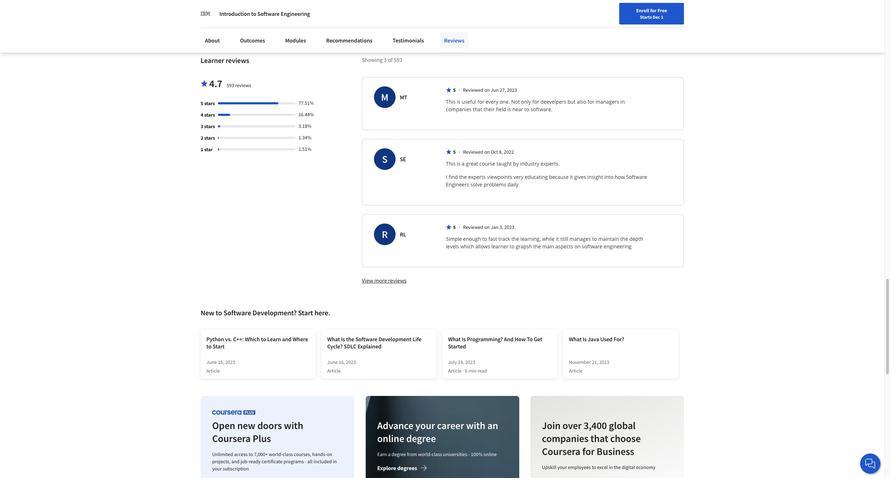 Task type: describe. For each thing, give the bounding box(es) containing it.
reviewed on oct 8, 2022
[[463, 149, 514, 155]]

solve
[[471, 181, 483, 188]]

by
[[514, 160, 519, 167]]

i find the experts viewpoints very educating because it gives insight into how software engineers solve problems daily
[[446, 174, 649, 188]]

for inside join over 3,400 global companies that choose coursera for business
[[583, 445, 595, 458]]

0 horizontal spatial 3
[[201, 123, 203, 130]]

for up software.
[[533, 98, 540, 105]]

excel
[[598, 464, 608, 471]]

python vs. c++: which to learn and where to start
[[207, 336, 308, 350]]

in inside 'unlimited access to 7,000+ world-class courses, hands-on projects, and job-ready certificate programs - all included in your subscription'
[[333, 458, 337, 465]]

stars for 5 stars
[[204, 100, 215, 107]]

3,400
[[584, 419, 608, 432]]

1 horizontal spatial 593
[[394, 56, 403, 63]]

2023 right 3,
[[505, 224, 515, 230]]

2023 for what is the software development life cycle? sdlc explained
[[346, 359, 356, 365]]

with for career
[[466, 419, 486, 432]]

7,000+
[[254, 451, 268, 458]]

learn
[[267, 336, 281, 343]]

advance
[[377, 419, 414, 432]]

june 15, 2023 article
[[207, 359, 235, 374]]

article for python vs. c++: which to learn and where to start
[[207, 368, 220, 374]]

1 vertical spatial a
[[388, 451, 391, 458]]

every
[[486, 98, 499, 105]]

aspects
[[556, 243, 574, 250]]

only
[[522, 98, 532, 105]]

not
[[512, 98, 520, 105]]

cycle?
[[328, 343, 343, 350]]

enroll for free starts dec 1
[[637, 7, 668, 20]]

great
[[466, 160, 479, 167]]

the inside "i find the experts viewpoints very educating because it gives insight into how software engineers solve problems daily"
[[460, 174, 467, 180]]

get
[[534, 336, 543, 343]]

24,
[[458, 359, 465, 365]]

what is java used for?
[[569, 336, 625, 343]]

2 vertical spatial reviews
[[389, 277, 407, 284]]

subscription
[[223, 466, 249, 472]]

stars for 3 stars
[[204, 123, 215, 130]]

this for this is useful for every one. not only for deevelpers but also for managers in companies that their field is near to software.
[[446, 98, 456, 105]]

class for courses,
[[283, 451, 293, 458]]

8,
[[500, 149, 503, 155]]

maintain
[[599, 236, 620, 242]]

programming?
[[467, 336, 503, 343]]

software.
[[531, 106, 553, 113]]

career
[[437, 419, 464, 432]]

the left the digital
[[614, 464, 621, 471]]

advance your career with an online degree
[[377, 419, 499, 445]]

m
[[381, 91, 389, 104]]

enough
[[464, 236, 481, 242]]

and inside 'unlimited access to 7,000+ world-class courses, hands-on projects, and job-ready certificate programs - all included in your subscription'
[[232, 458, 240, 465]]

is for started
[[462, 336, 466, 343]]

track
[[499, 236, 511, 242]]

what is the software development life cycle? sdlc explained
[[328, 336, 422, 350]]

experts
[[469, 174, 486, 180]]

3 is from the left
[[583, 336, 587, 343]]

what is programming? and how to get started
[[448, 336, 543, 350]]

1 vertical spatial online
[[484, 451, 497, 458]]

how
[[615, 174, 625, 180]]

1 star
[[201, 146, 213, 153]]

it for while
[[556, 236, 559, 242]]

what for what is the software development life cycle? sdlc explained
[[328, 336, 340, 343]]

learning,
[[521, 236, 541, 242]]

explore
[[377, 464, 396, 472]]

77.51%
[[299, 100, 314, 106]]

view more reviews
[[362, 277, 407, 284]]

development?
[[253, 308, 297, 317]]

world- for 7,000+
[[269, 451, 283, 458]]

reviewed for s
[[463, 149, 484, 155]]

21,
[[592, 359, 599, 365]]

allows
[[476, 243, 491, 250]]

open new doors with coursera plus
[[212, 419, 303, 445]]

about
[[205, 37, 220, 44]]

universities
[[443, 451, 468, 458]]

article for what is the software development life cycle? sdlc explained
[[328, 368, 341, 374]]

depth
[[630, 236, 644, 242]]

certificate
[[262, 458, 283, 465]]

companies inside this is useful for every one. not only for deevelpers but also for managers in companies that their field is near to software.
[[446, 106, 472, 113]]

the up engineering
[[621, 236, 629, 242]]

software inside "what is the software development life cycle? sdlc explained"
[[356, 336, 378, 343]]

what for what is programming? and how to get started
[[448, 336, 461, 343]]

into
[[605, 174, 614, 180]]

2023 for what is programming? and how to get started
[[466, 359, 476, 365]]

used
[[601, 336, 613, 343]]

to left vs.
[[207, 343, 212, 350]]

view
[[362, 277, 374, 284]]

all
[[308, 458, 313, 465]]

started
[[448, 343, 466, 350]]

to right the new
[[216, 308, 222, 317]]

software inside "i find the experts viewpoints very educating because it gives insight into how software engineers solve problems daily"
[[627, 174, 648, 180]]

companies inside join over 3,400 global companies that choose coursera for business
[[543, 432, 589, 445]]

deevelpers
[[541, 98, 567, 105]]

software
[[582, 243, 603, 250]]

for right also
[[588, 98, 595, 105]]

enroll
[[637, 7, 650, 14]]

16,
[[339, 359, 345, 365]]

27,
[[500, 87, 506, 93]]

to up allows
[[483, 236, 488, 242]]

manages
[[570, 236, 591, 242]]

1 horizontal spatial -
[[469, 451, 470, 458]]

to left the excel
[[592, 464, 597, 471]]

upskill your employees to excel in the digital economy
[[543, 464, 656, 471]]

world- for from
[[418, 451, 432, 458]]

s
[[382, 153, 388, 166]]

main
[[543, 243, 555, 250]]

·
[[463, 368, 464, 374]]

se
[[400, 156, 406, 163]]

november 21, 2023 article
[[569, 359, 610, 374]]

start inside python vs. c++: which to learn and where to start
[[213, 343, 225, 350]]

class for universities
[[432, 451, 442, 458]]

r
[[382, 228, 388, 241]]

an
[[488, 419, 499, 432]]

stars for 2 stars
[[204, 135, 215, 141]]

degrees
[[398, 464, 417, 472]]

3 stars
[[201, 123, 215, 130]]

java
[[588, 336, 600, 343]]

on inside 'unlimited access to 7,000+ world-class courses, hands-on projects, and job-ready certificate programs - all included in your subscription'
[[327, 451, 333, 458]]

recommendations link
[[322, 32, 377, 48]]

min
[[469, 368, 477, 374]]

1 vertical spatial 593
[[227, 82, 234, 89]]

also
[[577, 98, 587, 105]]

4
[[201, 112, 203, 118]]

it for because
[[570, 174, 573, 180]]

june for python vs. c++: which to learn and where to start
[[207, 359, 217, 365]]

5 for s
[[454, 149, 456, 155]]

this for this is a great course taught by industry experts.
[[446, 160, 456, 167]]

june 16, 2023 article
[[328, 359, 356, 374]]

of
[[388, 56, 393, 63]]

2022
[[504, 149, 514, 155]]

for left every
[[478, 98, 485, 105]]

coursera plus image
[[212, 410, 256, 415]]

2
[[201, 135, 203, 141]]

1.51%
[[299, 146, 312, 152]]

on for r
[[485, 224, 490, 230]]

explained
[[358, 343, 382, 350]]

oct
[[491, 149, 499, 155]]

vs.
[[225, 336, 232, 343]]

3.18%
[[299, 123, 312, 129]]

software left "engineering"
[[258, 10, 280, 17]]



Task type: vqa. For each thing, say whether or not it's contained in the screenshot.
Terms in the right of the page
no



Task type: locate. For each thing, give the bounding box(es) containing it.
- left all
[[305, 458, 307, 465]]

1 horizontal spatial degree
[[407, 432, 436, 445]]

viewpoints
[[487, 174, 513, 180]]

which
[[245, 336, 260, 343]]

article inside june 15, 2023 article
[[207, 368, 220, 374]]

a right earn
[[388, 451, 391, 458]]

unlimited
[[212, 451, 233, 458]]

is inside "what is the software development life cycle? sdlc explained"
[[341, 336, 345, 343]]

on left jan
[[485, 224, 490, 230]]

2 horizontal spatial is
[[583, 336, 587, 343]]

with
[[284, 419, 303, 432], [466, 419, 486, 432]]

start left here.
[[298, 308, 313, 317]]

where
[[293, 336, 308, 343]]

this up 'find'
[[446, 160, 456, 167]]

3 left of
[[384, 56, 387, 63]]

it
[[570, 174, 573, 180], [556, 236, 559, 242]]

the
[[460, 174, 467, 180], [512, 236, 520, 242], [621, 236, 629, 242], [534, 243, 541, 250], [346, 336, 355, 343], [614, 464, 621, 471]]

that
[[473, 106, 483, 113], [591, 432, 609, 445]]

0 vertical spatial -
[[469, 451, 470, 458]]

is for every
[[457, 98, 461, 105]]

your for advance
[[416, 419, 435, 432]]

0 horizontal spatial your
[[212, 466, 222, 472]]

reviews right the "more"
[[389, 277, 407, 284]]

it left gives
[[570, 174, 573, 180]]

reviews for learner reviews
[[226, 56, 249, 65]]

how
[[515, 336, 526, 343]]

2 this from the top
[[446, 160, 456, 167]]

0 vertical spatial reviews
[[226, 56, 249, 65]]

2 world- from the left
[[418, 451, 432, 458]]

0 horizontal spatial degree
[[392, 451, 406, 458]]

a
[[462, 160, 465, 167], [388, 451, 391, 458]]

1 horizontal spatial with
[[466, 419, 486, 432]]

with for doors
[[284, 419, 303, 432]]

100%
[[471, 451, 483, 458]]

to inside 'unlimited access to 7,000+ world-class courses, hands-on projects, and job-ready certificate programs - all included in your subscription'
[[249, 451, 253, 458]]

from
[[407, 451, 417, 458]]

choose
[[611, 432, 641, 445]]

to right introduction
[[251, 10, 257, 17]]

insight
[[588, 174, 604, 180]]

0 horizontal spatial that
[[473, 106, 483, 113]]

software
[[258, 10, 280, 17], [627, 174, 648, 180], [224, 308, 251, 317], [356, 336, 378, 343]]

what up july
[[448, 336, 461, 343]]

2023 right 15,
[[225, 359, 235, 365]]

that inside this is useful for every one. not only for deevelpers but also for managers in companies that their field is near to software.
[[473, 106, 483, 113]]

0 horizontal spatial what
[[328, 336, 340, 343]]

world- up certificate
[[269, 451, 283, 458]]

to inside this is useful for every one. not only for deevelpers but also for managers in companies that their field is near to software.
[[525, 106, 530, 113]]

on down manages
[[575, 243, 581, 250]]

0 vertical spatial this
[[446, 98, 456, 105]]

is
[[341, 336, 345, 343], [462, 336, 466, 343], [583, 336, 587, 343]]

new
[[201, 308, 214, 317]]

0 vertical spatial it
[[570, 174, 573, 180]]

companies down useful on the top
[[446, 106, 472, 113]]

0 vertical spatial that
[[473, 106, 483, 113]]

june inside june 15, 2023 article
[[207, 359, 217, 365]]

what inside "what is the software development life cycle? sdlc explained"
[[328, 336, 340, 343]]

june inside 'june 16, 2023 article'
[[328, 359, 338, 365]]

this left useful on the top
[[446, 98, 456, 105]]

the right track in the right of the page
[[512, 236, 520, 242]]

coursera inside open new doors with coursera plus
[[212, 432, 251, 445]]

0 horizontal spatial in
[[333, 458, 337, 465]]

0 vertical spatial online
[[377, 432, 405, 445]]

reviewed up useful on the top
[[463, 87, 484, 93]]

digital
[[622, 464, 636, 471]]

5 for m
[[454, 87, 456, 93]]

because
[[550, 174, 569, 180]]

2 is from the left
[[462, 336, 466, 343]]

2023 for what is java used for?
[[600, 359, 610, 365]]

reviews for 593 reviews
[[235, 82, 251, 89]]

online up earn
[[377, 432, 405, 445]]

introduction
[[220, 10, 250, 17]]

in right managers
[[621, 98, 625, 105]]

1 vertical spatial 3
[[201, 123, 203, 130]]

that left choose
[[591, 432, 609, 445]]

article inside november 21, 2023 article
[[569, 368, 583, 374]]

reviewed for m
[[463, 87, 484, 93]]

1 vertical spatial companies
[[543, 432, 589, 445]]

python
[[207, 336, 224, 343]]

0 horizontal spatial world-
[[269, 451, 283, 458]]

this is useful for every one. not only for deevelpers but also for managers in companies that their field is near to software.
[[446, 98, 627, 113]]

software left development at the bottom left of page
[[356, 336, 378, 343]]

article down 15,
[[207, 368, 220, 374]]

software right how
[[627, 174, 648, 180]]

is left programming?
[[462, 336, 466, 343]]

on left jun
[[485, 87, 490, 93]]

to down track in the right of the page
[[510, 243, 515, 250]]

0 horizontal spatial and
[[232, 458, 240, 465]]

view more reviews link
[[362, 277, 407, 284]]

2023 inside november 21, 2023 article
[[600, 359, 610, 365]]

companies up employees
[[543, 432, 589, 445]]

start left vs.
[[213, 343, 225, 350]]

reviewed on jan 3, 2023
[[463, 224, 515, 230]]

article left ·
[[448, 368, 462, 374]]

1 horizontal spatial and
[[282, 336, 292, 343]]

course
[[480, 160, 496, 167]]

0 horizontal spatial a
[[388, 451, 391, 458]]

what for what is java used for?
[[569, 336, 582, 343]]

june left 15,
[[207, 359, 217, 365]]

is up the '16,'
[[341, 336, 345, 343]]

1 horizontal spatial 3
[[384, 56, 387, 63]]

reviewed up the great
[[463, 149, 484, 155]]

this inside this is useful for every one. not only for deevelpers but also for managers in companies that their field is near to software.
[[446, 98, 456, 105]]

that inside join over 3,400 global companies that choose coursera for business
[[591, 432, 609, 445]]

0 horizontal spatial coursera
[[212, 432, 251, 445]]

and
[[504, 336, 514, 343]]

0 vertical spatial and
[[282, 336, 292, 343]]

article for what is programming? and how to get started
[[448, 368, 462, 374]]

june for what is the software development life cycle? sdlc explained
[[328, 359, 338, 365]]

taught
[[497, 160, 512, 167]]

3 reviewed from the top
[[463, 224, 484, 230]]

1 horizontal spatial is
[[462, 336, 466, 343]]

reviewed on jun 27, 2023
[[463, 87, 517, 93]]

0 vertical spatial degree
[[407, 432, 436, 445]]

start
[[298, 308, 313, 317], [213, 343, 225, 350]]

0 horizontal spatial class
[[283, 451, 293, 458]]

0 horizontal spatial is
[[341, 336, 345, 343]]

2 class from the left
[[432, 451, 442, 458]]

and up subscription
[[232, 458, 240, 465]]

on up the included
[[327, 451, 333, 458]]

1 horizontal spatial coursera
[[543, 445, 581, 458]]

coursera up upskill
[[543, 445, 581, 458]]

0 horizontal spatial online
[[377, 432, 405, 445]]

0 horizontal spatial companies
[[446, 106, 472, 113]]

free
[[658, 7, 668, 14]]

software up c++:
[[224, 308, 251, 317]]

for up dec
[[651, 7, 657, 14]]

4.7
[[209, 77, 222, 90]]

with right doors
[[284, 419, 303, 432]]

degree up from
[[407, 432, 436, 445]]

here.
[[315, 308, 331, 317]]

- inside 'unlimited access to 7,000+ world-class courses, hands-on projects, and job-ready certificate programs - all included in your subscription'
[[305, 458, 307, 465]]

4 article from the left
[[569, 368, 583, 374]]

on left oct
[[485, 149, 490, 155]]

i
[[446, 174, 448, 180]]

593 right of
[[394, 56, 403, 63]]

engineers
[[446, 181, 469, 188]]

introduction to software engineering
[[220, 10, 310, 17]]

0 horizontal spatial with
[[284, 419, 303, 432]]

0 vertical spatial 3
[[384, 56, 387, 63]]

2 vertical spatial reviewed
[[463, 224, 484, 230]]

the right cycle?
[[346, 336, 355, 343]]

0 horizontal spatial it
[[556, 236, 559, 242]]

with inside open new doors with coursera plus
[[284, 419, 303, 432]]

with left an
[[466, 419, 486, 432]]

online
[[377, 432, 405, 445], [484, 451, 497, 458]]

0 vertical spatial a
[[462, 160, 465, 167]]

the inside "what is the software development life cycle? sdlc explained"
[[346, 336, 355, 343]]

for up employees
[[583, 445, 595, 458]]

but
[[568, 98, 576, 105]]

1 horizontal spatial start
[[298, 308, 313, 317]]

is left the great
[[457, 160, 461, 167]]

in right the included
[[333, 458, 337, 465]]

1.34%
[[299, 134, 312, 141]]

0 horizontal spatial june
[[207, 359, 217, 365]]

1 horizontal spatial your
[[416, 419, 435, 432]]

more
[[375, 277, 387, 284]]

1 inside enroll for free starts dec 1
[[662, 14, 664, 20]]

1 article from the left
[[207, 368, 220, 374]]

2 vertical spatial is
[[457, 160, 461, 167]]

1 horizontal spatial companies
[[543, 432, 589, 445]]

earn a degree from world-class universities - 100% online
[[377, 451, 497, 458]]

with inside the advance your career with an online degree
[[466, 419, 486, 432]]

1 vertical spatial -
[[305, 458, 307, 465]]

2023 inside 'june 16, 2023 article'
[[346, 359, 356, 365]]

chat with us image
[[865, 458, 877, 469]]

0 vertical spatial is
[[457, 98, 461, 105]]

article down the '16,'
[[328, 368, 341, 374]]

1 vertical spatial reviews
[[235, 82, 251, 89]]

2 reviewed from the top
[[463, 149, 484, 155]]

3 up 2
[[201, 123, 203, 130]]

your left 'career'
[[416, 419, 435, 432]]

3 stars from the top
[[204, 123, 215, 130]]

reviews
[[445, 37, 465, 44]]

world- inside 'unlimited access to 7,000+ world-class courses, hands-on projects, and job-ready certificate programs - all included in your subscription'
[[269, 451, 283, 458]]

stars right 2
[[204, 135, 215, 141]]

jan
[[491, 224, 499, 230]]

16.44%
[[299, 111, 314, 118]]

to up ready at bottom left
[[249, 451, 253, 458]]

life
[[413, 336, 422, 343]]

engineering
[[604, 243, 632, 250]]

article down november
[[569, 368, 583, 374]]

is left useful on the top
[[457, 98, 461, 105]]

to
[[251, 10, 257, 17], [525, 106, 530, 113], [483, 236, 488, 242], [593, 236, 598, 242], [510, 243, 515, 250], [216, 308, 222, 317], [261, 336, 266, 343], [207, 343, 212, 350], [249, 451, 253, 458], [592, 464, 597, 471]]

1 reviewed from the top
[[463, 87, 484, 93]]

1 vertical spatial reviewed
[[463, 149, 484, 155]]

reviewed
[[463, 87, 484, 93], [463, 149, 484, 155], [463, 224, 484, 230]]

reviews
[[226, 56, 249, 65], [235, 82, 251, 89], [389, 277, 407, 284]]

0 vertical spatial 593
[[394, 56, 403, 63]]

0 vertical spatial reviewed
[[463, 87, 484, 93]]

explore degrees
[[377, 464, 417, 472]]

industry
[[521, 160, 540, 167]]

reviews right learner
[[226, 56, 249, 65]]

2 stars from the top
[[204, 112, 215, 118]]

what inside what is programming? and how to get started
[[448, 336, 461, 343]]

2023 up min
[[466, 359, 476, 365]]

1 vertical spatial this
[[446, 160, 456, 167]]

3,
[[500, 224, 504, 230]]

2023
[[507, 87, 517, 93], [505, 224, 515, 230], [225, 359, 235, 365], [346, 359, 356, 365], [466, 359, 476, 365], [600, 359, 610, 365]]

engineering
[[281, 10, 310, 17]]

4 stars
[[201, 112, 215, 118]]

1 vertical spatial start
[[213, 343, 225, 350]]

is for sdlc
[[341, 336, 345, 343]]

1 vertical spatial that
[[591, 432, 609, 445]]

1 right dec
[[662, 14, 664, 20]]

1 class from the left
[[283, 451, 293, 458]]

1 horizontal spatial that
[[591, 432, 609, 445]]

0 horizontal spatial start
[[213, 343, 225, 350]]

in inside this is useful for every one. not only for deevelpers but also for managers in companies that their field is near to software.
[[621, 98, 625, 105]]

degree
[[407, 432, 436, 445], [392, 451, 406, 458]]

3 article from the left
[[448, 368, 462, 374]]

0 vertical spatial start
[[298, 308, 313, 317]]

2023 for python vs. c++: which to learn and where to start
[[225, 359, 235, 365]]

1 vertical spatial and
[[232, 458, 240, 465]]

outcomes link
[[236, 32, 270, 48]]

5 up simple
[[454, 224, 456, 230]]

projects,
[[212, 458, 231, 465]]

development
[[379, 336, 412, 343]]

stars right "4"
[[204, 112, 215, 118]]

1 horizontal spatial class
[[432, 451, 442, 458]]

class inside 'unlimited access to 7,000+ world-class courses, hands-on projects, and job-ready certificate programs - all included in your subscription'
[[283, 451, 293, 458]]

reviews right 4.7
[[235, 82, 251, 89]]

None search field
[[103, 4, 275, 19]]

2 with from the left
[[466, 419, 486, 432]]

class left 'universities' in the bottom of the page
[[432, 451, 442, 458]]

gives
[[575, 174, 587, 180]]

to up software on the bottom of the page
[[593, 236, 598, 242]]

your for upskill
[[558, 464, 568, 471]]

article
[[207, 368, 220, 374], [328, 368, 341, 374], [448, 368, 462, 374], [569, 368, 583, 374]]

ibm image
[[201, 9, 211, 19]]

on for s
[[485, 149, 490, 155]]

your inside the advance your career with an online degree
[[416, 419, 435, 432]]

2 article from the left
[[328, 368, 341, 374]]

coursera up unlimited
[[212, 432, 251, 445]]

1 left star
[[201, 146, 203, 153]]

2 what from the left
[[448, 336, 461, 343]]

2 horizontal spatial your
[[558, 464, 568, 471]]

class up the "programs"
[[283, 451, 293, 458]]

new to software development? start here.
[[201, 308, 331, 317]]

new
[[237, 419, 256, 432]]

5 up "4"
[[201, 100, 203, 107]]

2023 right the '16,'
[[346, 359, 356, 365]]

on inside simple enough to fast track the learning, while it still manages to maintain the depth levels which allows learner to grapsh the main aspects on software engineering
[[575, 243, 581, 250]]

doors
[[258, 419, 282, 432]]

1 june from the left
[[207, 359, 217, 365]]

is for course
[[457, 160, 461, 167]]

1 horizontal spatial online
[[484, 451, 497, 458]]

is inside what is programming? and how to get started
[[462, 336, 466, 343]]

1 with from the left
[[284, 419, 303, 432]]

0 horizontal spatial 593
[[227, 82, 234, 89]]

very
[[514, 174, 524, 180]]

2023 right 27,
[[507, 87, 517, 93]]

online right 100%
[[484, 451, 497, 458]]

what left sdlc
[[328, 336, 340, 343]]

june left the '16,'
[[328, 359, 338, 365]]

and right learn
[[282, 336, 292, 343]]

online inside the advance your career with an online degree
[[377, 432, 405, 445]]

1 horizontal spatial it
[[570, 174, 573, 180]]

0 vertical spatial 1
[[662, 14, 664, 20]]

that down useful on the top
[[473, 106, 483, 113]]

stars down 4 stars
[[204, 123, 215, 130]]

- left 100%
[[469, 451, 470, 458]]

2023 right 21,
[[600, 359, 610, 365]]

2 stars
[[201, 135, 215, 141]]

5 for r
[[454, 224, 456, 230]]

it inside "i find the experts viewpoints very educating because it gives insight into how software engineers solve problems daily"
[[570, 174, 573, 180]]

daily
[[508, 181, 519, 188]]

1 this from the top
[[446, 98, 456, 105]]

stars for 4 stars
[[204, 112, 215, 118]]

1 vertical spatial degree
[[392, 451, 406, 458]]

593
[[394, 56, 403, 63], [227, 82, 234, 89]]

1 horizontal spatial in
[[609, 464, 613, 471]]

economy
[[637, 464, 656, 471]]

1 world- from the left
[[269, 451, 283, 458]]

is left java on the bottom of the page
[[583, 336, 587, 343]]

1 horizontal spatial what
[[448, 336, 461, 343]]

2 horizontal spatial in
[[621, 98, 625, 105]]

degree inside the advance your career with an online degree
[[407, 432, 436, 445]]

the up engineers
[[460, 174, 467, 180]]

2 june from the left
[[328, 359, 338, 365]]

1 horizontal spatial june
[[328, 359, 338, 365]]

to down only
[[525, 106, 530, 113]]

5 left the reviewed on jun 27, 2023 on the right of page
[[454, 87, 456, 93]]

companies
[[446, 106, 472, 113], [543, 432, 589, 445]]

reviewed for r
[[463, 224, 484, 230]]

5 up 'find'
[[454, 149, 456, 155]]

and inside python vs. c++: which to learn and where to start
[[282, 336, 292, 343]]

1 horizontal spatial 1
[[662, 14, 664, 20]]

and
[[282, 336, 292, 343], [232, 458, 240, 465]]

in right the excel
[[609, 464, 613, 471]]

the down the learning,
[[534, 243, 541, 250]]

your inside 'unlimited access to 7,000+ world-class courses, hands-on projects, and job-ready certificate programs - all included in your subscription'
[[212, 466, 222, 472]]

it inside simple enough to fast track the learning, while it still manages to maintain the depth levels which allows learner to grapsh the main aspects on software engineering
[[556, 236, 559, 242]]

2 horizontal spatial what
[[569, 336, 582, 343]]

1 vertical spatial is
[[508, 106, 512, 113]]

showing
[[362, 56, 383, 63]]

is right the field
[[508, 106, 512, 113]]

your
[[416, 419, 435, 432], [558, 464, 568, 471], [212, 466, 222, 472]]

0 vertical spatial companies
[[446, 106, 472, 113]]

article inside 'june 16, 2023 article'
[[328, 368, 341, 374]]

coursera inside join over 3,400 global companies that choose coursera for business
[[543, 445, 581, 458]]

read
[[478, 368, 487, 374]]

plus
[[253, 432, 271, 445]]

field
[[496, 106, 507, 113]]

1 stars from the top
[[204, 100, 215, 107]]

a left the great
[[462, 160, 465, 167]]

593 reviews
[[227, 82, 251, 89]]

1 what from the left
[[328, 336, 340, 343]]

your right upskill
[[558, 464, 568, 471]]

1 horizontal spatial world-
[[418, 451, 432, 458]]

on for m
[[485, 87, 490, 93]]

article inside july 24, 2023 article · 6 min read
[[448, 368, 462, 374]]

3 what from the left
[[569, 336, 582, 343]]

for inside enroll for free starts dec 1
[[651, 7, 657, 14]]

1 vertical spatial 1
[[201, 146, 203, 153]]

explore degrees link
[[377, 464, 427, 473]]

your down projects,
[[212, 466, 222, 472]]

reviewed up the enough
[[463, 224, 484, 230]]

what left java on the bottom of the page
[[569, 336, 582, 343]]

1 is from the left
[[341, 336, 345, 343]]

2023 inside july 24, 2023 article · 6 min read
[[466, 359, 476, 365]]

0 horizontal spatial 1
[[201, 146, 203, 153]]

4 stars from the top
[[204, 135, 215, 141]]

2023 inside june 15, 2023 article
[[225, 359, 235, 365]]

world- right from
[[418, 451, 432, 458]]

to left learn
[[261, 336, 266, 343]]

1 horizontal spatial a
[[462, 160, 465, 167]]

0 horizontal spatial -
[[305, 458, 307, 465]]

1 vertical spatial it
[[556, 236, 559, 242]]

degree left from
[[392, 451, 406, 458]]

article for what is java used for?
[[569, 368, 583, 374]]



